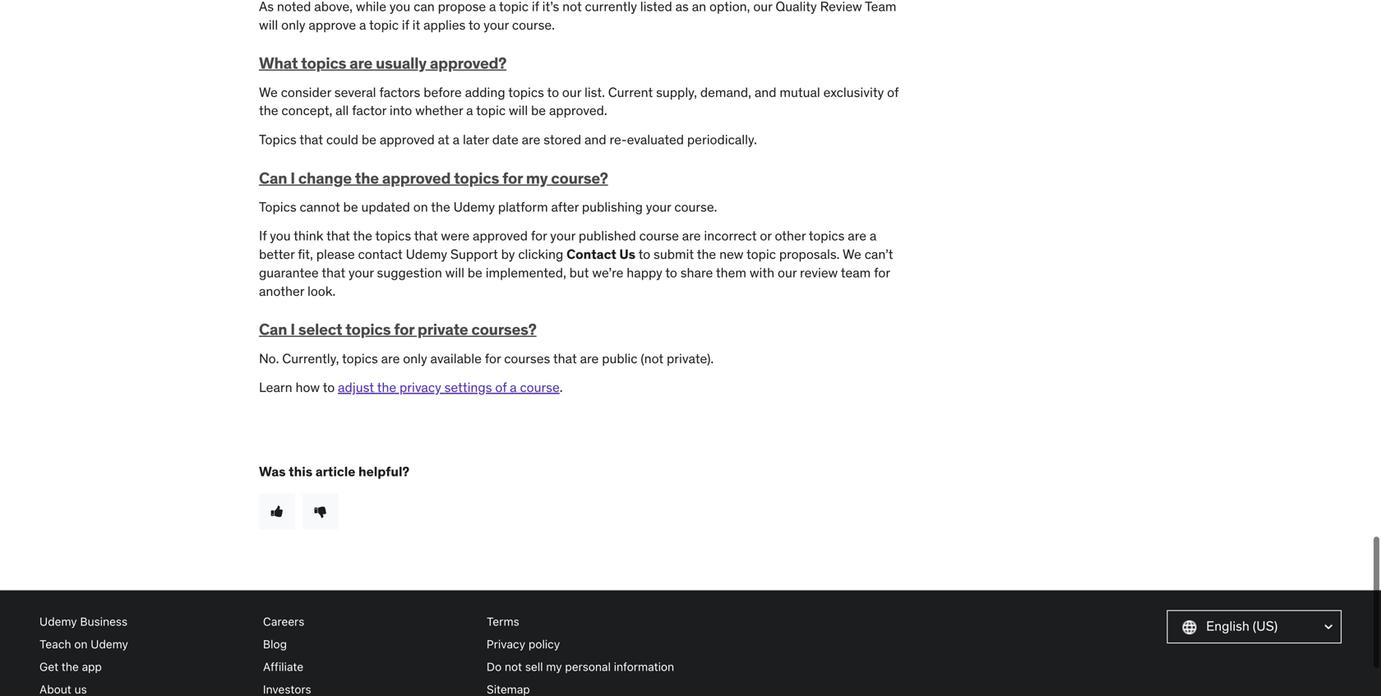 Task type: describe. For each thing, give the bounding box(es) containing it.
we inside to submit the new topic proposals. we can't guarantee that your suggestion will be implemented, but we're happy to share them with our review team for another look.
[[843, 246, 862, 263]]

several
[[335, 84, 376, 101]]

1 vertical spatial of
[[496, 379, 507, 396]]

course inside if you think that the topics that were approved for your published course are incorrect or other topics are a better fit, please contact udemy support by clicking
[[640, 228, 679, 244]]

blog link
[[263, 633, 474, 656]]

usually
[[376, 53, 427, 73]]

your for suggestion
[[349, 264, 374, 281]]

courses
[[504, 350, 551, 367]]

topics up proposals.
[[809, 228, 845, 244]]

that left were
[[414, 228, 438, 244]]

noted
[[277, 0, 311, 15]]

currently,
[[282, 350, 339, 367]]

1 vertical spatial and
[[585, 131, 607, 148]]

guarantee
[[259, 264, 319, 281]]

do not sell my personal information
[[487, 661, 675, 674]]

topics up the consider
[[301, 53, 347, 73]]

consider
[[281, 84, 331, 101]]

for up platform
[[503, 168, 523, 188]]

clicking
[[519, 246, 564, 263]]

be inside we consider several factors before adding topics to our list. current supply, demand, and mutual exclusivity of the concept, all factor into whether a topic will be approved.
[[531, 102, 546, 119]]

our inside we consider several factors before adding topics to our list. current supply, demand, and mutual exclusivity of the concept, all factor into whether a topic will be approved.
[[563, 84, 582, 101]]

article
[[316, 463, 356, 480]]

them
[[716, 264, 747, 281]]

was
[[259, 463, 286, 480]]

are down can i select topics for private courses?
[[381, 350, 400, 367]]

we inside we consider several factors before adding topics to our list. current supply, demand, and mutual exclusivity of the concept, all factor into whether a topic will be approved.
[[259, 84, 278, 101]]

approved for be
[[380, 131, 435, 148]]

0 horizontal spatial on
[[74, 638, 88, 651]]

sell
[[525, 661, 543, 674]]

a inside if you think that the topics that were approved for your published course are incorrect or other topics are a better fit, please contact udemy support by clicking
[[870, 228, 877, 244]]

it's
[[543, 0, 560, 15]]

0 horizontal spatial course
[[520, 379, 560, 396]]

to down submit
[[666, 264, 678, 281]]

exclusivity
[[824, 84, 885, 101]]

can for can i select topics for private courses?
[[259, 320, 287, 339]]

topics up adjust
[[342, 350, 378, 367]]

to right us
[[639, 246, 651, 263]]

cannot
[[300, 199, 340, 215]]

can i change the approved topics for my course?
[[259, 168, 608, 188]]

look.
[[308, 283, 336, 300]]

proposals.
[[780, 246, 840, 263]]

udemy up teach
[[39, 615, 77, 629]]

a inside we consider several factors before adding topics to our list. current supply, demand, and mutual exclusivity of the concept, all factor into whether a topic will be approved.
[[467, 102, 474, 119]]

udemy business
[[39, 615, 128, 629]]

1 horizontal spatial if
[[532, 0, 539, 15]]

teach on udemy link
[[39, 633, 250, 656]]

your for course.
[[646, 199, 672, 215]]

the right adjust
[[377, 379, 397, 396]]

terms
[[487, 615, 520, 629]]

we're
[[593, 264, 624, 281]]

teach
[[39, 638, 71, 651]]

courses?
[[472, 320, 537, 339]]

get the app link
[[39, 656, 250, 679]]

udemy down business
[[91, 638, 128, 651]]

privacy policy link
[[487, 633, 698, 656]]

learn
[[259, 379, 293, 396]]

happy
[[627, 264, 663, 281]]

the inside we consider several factors before adding topics to our list. current supply, demand, and mutual exclusivity of the concept, all factor into whether a topic will be approved.
[[259, 102, 278, 119]]

after
[[552, 199, 579, 215]]

factor
[[352, 102, 387, 119]]

will inside as noted above, while you can propose a topic if it's not currently listed as an option, our quality review team will only approve a topic if it applies to your course.
[[259, 16, 278, 33]]

topics inside we consider several factors before adding topics to our list. current supply, demand, and mutual exclusivity of the concept, all factor into whether a topic will be approved.
[[509, 84, 545, 101]]

an
[[692, 0, 707, 15]]

udemy inside if you think that the topics that were approved for your published course are incorrect or other topics are a better fit, please contact udemy support by clicking
[[406, 246, 447, 263]]

by
[[502, 246, 515, 263]]

the inside if you think that the topics that were approved for your published course are incorrect or other topics are a better fit, please contact udemy support by clicking
[[353, 228, 373, 244]]

periodically.
[[688, 131, 757, 148]]

personal
[[565, 661, 611, 674]]

approve
[[309, 16, 356, 33]]

0 horizontal spatial not
[[505, 661, 522, 674]]

topics up the 'topics cannot be updated on the udemy platform after publishing your course.'
[[454, 168, 499, 188]]

are up can't
[[848, 228, 867, 244]]

implemented,
[[486, 264, 567, 281]]

that down concept,
[[300, 131, 323, 148]]

contact us
[[567, 246, 636, 263]]

incorrect
[[705, 228, 757, 244]]

approved.
[[549, 102, 608, 119]]

your inside as noted above, while you can propose a topic if it's not currently listed as an option, our quality review team will only approve a topic if it applies to your course.
[[484, 16, 509, 33]]

our inside to submit the new topic proposals. we can't guarantee that your suggestion will be implemented, but we're happy to share them with our review team for another look.
[[778, 264, 797, 281]]

careers link
[[263, 611, 474, 633]]

information
[[614, 661, 675, 674]]

be right could
[[362, 131, 377, 148]]

available
[[431, 350, 482, 367]]

a down courses
[[510, 379, 517, 396]]

careers
[[263, 615, 305, 629]]

course?
[[551, 168, 608, 188]]

whether
[[415, 102, 463, 119]]

helpful?
[[359, 463, 410, 480]]

(us)
[[1254, 618, 1279, 635]]

udemy business link
[[39, 611, 250, 633]]

to inside we consider several factors before adding topics to our list. current supply, demand, and mutual exclusivity of the concept, all factor into whether a topic will be approved.
[[547, 84, 559, 101]]

the inside to submit the new topic proposals. we can't guarantee that your suggestion will be implemented, but we're happy to share them with our review team for another look.
[[697, 246, 717, 263]]

your for published
[[551, 228, 576, 244]]

blog
[[263, 638, 287, 651]]

if you think that the topics that were approved for your published course are incorrect or other topics are a better fit, please contact udemy support by clicking
[[259, 228, 877, 263]]

public
[[602, 350, 638, 367]]

can't
[[865, 246, 894, 263]]

not inside as noted above, while you can propose a topic if it's not currently listed as an option, our quality review team will only approve a topic if it applies to your course.
[[563, 0, 582, 15]]

approved?
[[430, 53, 507, 73]]

privacy
[[400, 379, 442, 396]]

contact
[[358, 246, 403, 263]]

another
[[259, 283, 304, 300]]

quality
[[776, 0, 817, 15]]

topics for topics that could be approved at a later date are stored and re-evaluated periodically.
[[259, 131, 297, 148]]

supply,
[[657, 84, 698, 101]]

topics cannot be updated on the udemy platform after publishing your course.
[[259, 199, 721, 215]]

while
[[356, 0, 387, 15]]

publishing
[[582, 199, 643, 215]]

topics right select
[[346, 320, 391, 339]]

for down 'courses?'
[[485, 350, 501, 367]]

(not
[[641, 350, 664, 367]]

platform
[[498, 199, 548, 215]]

currently
[[585, 0, 637, 15]]

was this article helpful?
[[259, 463, 410, 480]]

approved for the
[[382, 168, 451, 188]]

be inside to submit the new topic proposals. we can't guarantee that your suggestion will be implemented, but we're happy to share them with our review team for another look.
[[468, 264, 483, 281]]

can
[[414, 0, 435, 15]]

a right 'at'
[[453, 131, 460, 148]]

adjust
[[338, 379, 374, 396]]



Task type: vqa. For each thing, say whether or not it's contained in the screenshot.
COURSE BUILDING link
no



Task type: locate. For each thing, give the bounding box(es) containing it.
1 vertical spatial approved
[[382, 168, 451, 188]]

mutual
[[780, 84, 821, 101]]

can for can i change the approved topics for my course?
[[259, 168, 287, 188]]

1 horizontal spatial will
[[446, 264, 465, 281]]

review
[[821, 0, 863, 15]]

to right how
[[323, 379, 335, 396]]

0 vertical spatial you
[[390, 0, 411, 15]]

a right propose at the left top
[[489, 0, 496, 15]]

approved inside if you think that the topics that were approved for your published course are incorrect or other topics are a better fit, please contact udemy support by clicking
[[473, 228, 528, 244]]

0 vertical spatial course.
[[512, 16, 555, 33]]

policy
[[529, 638, 560, 651]]

0 horizontal spatial of
[[496, 379, 507, 396]]

for
[[503, 168, 523, 188], [531, 228, 547, 244], [874, 264, 891, 281], [394, 320, 415, 339], [485, 350, 501, 367]]

factors
[[380, 84, 421, 101]]

1 vertical spatial we
[[843, 246, 862, 263]]

our right with
[[778, 264, 797, 281]]

for down can't
[[874, 264, 891, 281]]

1 horizontal spatial our
[[754, 0, 773, 15]]

option group
[[259, 494, 901, 530]]

will up topics that could be approved at a later date are stored and re-evaluated periodically. at the top of page
[[509, 102, 528, 119]]

that inside to submit the new topic proposals. we can't guarantee that your suggestion will be implemented, but we're happy to share them with our review team for another look.
[[322, 264, 346, 281]]

do not sell my personal information link
[[487, 656, 698, 679]]

and left re-
[[585, 131, 607, 148]]

can left change
[[259, 168, 287, 188]]

can i select topics for private courses?
[[259, 320, 537, 339]]

1 horizontal spatial and
[[755, 84, 777, 101]]

only up learn how to adjust the privacy settings of a course .
[[403, 350, 428, 367]]

be up stored at the left of the page
[[531, 102, 546, 119]]

your right publishing
[[646, 199, 672, 215]]

i
[[291, 168, 295, 188], [291, 320, 295, 339]]

our right option,
[[754, 0, 773, 15]]

as noted above, while you can propose a topic if it's not currently listed as an option, our quality review team will only approve a topic if it applies to your course.
[[259, 0, 897, 33]]

and inside we consider several factors before adding topics to our list. current supply, demand, and mutual exclusivity of the concept, all factor into whether a topic will be approved.
[[755, 84, 777, 101]]

1 vertical spatial course.
[[675, 199, 718, 215]]

our inside as noted above, while you can propose a topic if it's not currently listed as an option, our quality review team will only approve a topic if it applies to your course.
[[754, 0, 773, 15]]

0 horizontal spatial you
[[270, 228, 291, 244]]

1 horizontal spatial you
[[390, 0, 411, 15]]

teach on udemy
[[39, 638, 128, 651]]

for inside to submit the new topic proposals. we can't guarantee that your suggestion will be implemented, but we're happy to share them with our review team for another look.
[[874, 264, 891, 281]]

of down no. currently, topics are only available for courses that are public (not private).
[[496, 379, 507, 396]]

my right sell
[[547, 661, 562, 674]]

topic inside we consider several factors before adding topics to our list. current supply, demand, and mutual exclusivity of the concept, all factor into whether a topic will be approved.
[[476, 102, 506, 119]]

1 horizontal spatial course
[[640, 228, 679, 244]]

0 vertical spatial approved
[[380, 131, 435, 148]]

not right it's
[[563, 0, 582, 15]]

topics right "adding"
[[509, 84, 545, 101]]

on down can i change the approved topics for my course? at the top left of page
[[414, 199, 428, 215]]

on
[[414, 199, 428, 215], [74, 638, 88, 651]]

if
[[259, 228, 267, 244]]

better
[[259, 246, 295, 263]]

to down propose at the left top
[[469, 16, 481, 33]]

0 horizontal spatial course.
[[512, 16, 555, 33]]

1 vertical spatial can
[[259, 320, 287, 339]]

other
[[775, 228, 806, 244]]

2 horizontal spatial will
[[509, 102, 528, 119]]

think
[[294, 228, 324, 244]]

privacy
[[487, 638, 526, 651]]

0 vertical spatial can
[[259, 168, 287, 188]]

that up please
[[327, 228, 350, 244]]

as
[[676, 0, 689, 15]]

i for change
[[291, 168, 295, 188]]

0 horizontal spatial and
[[585, 131, 607, 148]]

for inside if you think that the topics that were approved for your published course are incorrect or other topics are a better fit, please contact udemy support by clicking
[[531, 228, 547, 244]]

new
[[720, 246, 744, 263]]

can up no.
[[259, 320, 287, 339]]

us
[[620, 246, 636, 263]]

the up 'updated'
[[355, 168, 379, 188]]

topic inside to submit the new topic proposals. we can't guarantee that your suggestion will be implemented, but we're happy to share them with our review team for another look.
[[747, 246, 777, 263]]

1 vertical spatial my
[[547, 661, 562, 674]]

that up .
[[554, 350, 577, 367]]

course. down it's
[[512, 16, 555, 33]]

terms link
[[487, 611, 698, 633]]

1 horizontal spatial course.
[[675, 199, 718, 215]]

are right date
[[522, 131, 541, 148]]

be right the cannot
[[343, 199, 358, 215]]

adjust the privacy settings of a course link
[[338, 379, 560, 396]]

change
[[298, 168, 352, 188]]

propose
[[438, 0, 486, 15]]

if
[[532, 0, 539, 15], [402, 16, 409, 33]]

0 vertical spatial topics
[[259, 131, 297, 148]]

be
[[531, 102, 546, 119], [362, 131, 377, 148], [343, 199, 358, 215], [468, 264, 483, 281]]

you right if
[[270, 228, 291, 244]]

your up clicking
[[551, 228, 576, 244]]

1 horizontal spatial we
[[843, 246, 862, 263]]

None radio
[[259, 494, 295, 530]]

not right do
[[505, 661, 522, 674]]

of right exclusivity
[[888, 84, 899, 101]]

topic down "adding"
[[476, 102, 506, 119]]

before
[[424, 84, 462, 101]]

your inside to submit the new topic proposals. we can't guarantee that your suggestion will be implemented, but we're happy to share them with our review team for another look.
[[349, 264, 374, 281]]

will down as
[[259, 16, 278, 33]]

but
[[570, 264, 589, 281]]

course down courses
[[520, 379, 560, 396]]

1 vertical spatial topics
[[259, 199, 297, 215]]

date
[[493, 131, 519, 148]]

1 horizontal spatial not
[[563, 0, 582, 15]]

0 vertical spatial not
[[563, 0, 582, 15]]

option,
[[710, 0, 751, 15]]

learn how to adjust the privacy settings of a course .
[[259, 379, 563, 396]]

private).
[[667, 350, 714, 367]]

0 horizontal spatial our
[[563, 84, 582, 101]]

2 topics from the top
[[259, 199, 297, 215]]

udemy up suggestion on the top of the page
[[406, 246, 447, 263]]

0 vertical spatial course
[[640, 228, 679, 244]]

you inside as noted above, while you can propose a topic if it's not currently listed as an option, our quality review team will only approve a topic if it applies to your course.
[[390, 0, 411, 15]]

0 vertical spatial only
[[281, 16, 306, 33]]

1 horizontal spatial only
[[403, 350, 428, 367]]

what
[[259, 53, 298, 73]]

will inside we consider several factors before adding topics to our list. current supply, demand, and mutual exclusivity of the concept, all factor into whether a topic will be approved.
[[509, 102, 528, 119]]

approved down into
[[380, 131, 435, 148]]

above,
[[314, 0, 353, 15]]

a
[[489, 0, 496, 15], [359, 16, 366, 33], [467, 102, 474, 119], [453, 131, 460, 148], [870, 228, 877, 244], [510, 379, 517, 396]]

i for select
[[291, 320, 295, 339]]

we up team
[[843, 246, 862, 263]]

english
[[1207, 618, 1250, 635]]

our
[[754, 0, 773, 15], [563, 84, 582, 101], [778, 264, 797, 281]]

the right "get"
[[62, 661, 79, 674]]

private
[[418, 320, 468, 339]]

you
[[390, 0, 411, 15], [270, 228, 291, 244]]

1 vertical spatial will
[[509, 102, 528, 119]]

updated
[[362, 199, 410, 215]]

you inside if you think that the topics that were approved for your published course are incorrect or other topics are a better fit, please contact udemy support by clicking
[[270, 228, 291, 244]]

we consider several factors before adding topics to our list. current supply, demand, and mutual exclusivity of the concept, all factor into whether a topic will be approved.
[[259, 84, 899, 119]]

app
[[82, 661, 102, 674]]

2 vertical spatial will
[[446, 264, 465, 281]]

are left public
[[580, 350, 599, 367]]

to up approved.
[[547, 84, 559, 101]]

1 horizontal spatial on
[[414, 199, 428, 215]]

topic left it's
[[499, 0, 529, 15]]

course up submit
[[640, 228, 679, 244]]

2 vertical spatial approved
[[473, 228, 528, 244]]

course. inside as noted above, while you can propose a topic if it's not currently listed as an option, our quality review team will only approve a topic if it applies to your course.
[[512, 16, 555, 33]]

are up several
[[350, 53, 373, 73]]

business
[[80, 615, 128, 629]]

be down support
[[468, 264, 483, 281]]

topics down concept,
[[259, 131, 297, 148]]

topics up if
[[259, 199, 297, 215]]

approved
[[380, 131, 435, 148], [382, 168, 451, 188], [473, 228, 528, 244]]

are
[[350, 53, 373, 73], [522, 131, 541, 148], [683, 228, 701, 244], [848, 228, 867, 244], [381, 350, 400, 367], [580, 350, 599, 367]]

the left concept,
[[259, 102, 278, 119]]

at
[[438, 131, 450, 148]]

fit,
[[298, 246, 313, 263]]

the up share
[[697, 246, 717, 263]]

i left select
[[291, 320, 295, 339]]

topic
[[499, 0, 529, 15], [369, 16, 399, 33], [476, 102, 506, 119], [747, 246, 777, 263]]

your inside if you think that the topics that were approved for your published course are incorrect or other topics are a better fit, please contact udemy support by clicking
[[551, 228, 576, 244]]

a down "adding"
[[467, 102, 474, 119]]

only down noted
[[281, 16, 306, 33]]

only
[[281, 16, 306, 33], [403, 350, 428, 367]]

2 horizontal spatial our
[[778, 264, 797, 281]]

to inside as noted above, while you can propose a topic if it's not currently listed as an option, our quality review team will only approve a topic if it applies to your course.
[[469, 16, 481, 33]]

you left can
[[390, 0, 411, 15]]

0 horizontal spatial only
[[281, 16, 306, 33]]

a down "while"
[[359, 16, 366, 33]]

topics
[[259, 131, 297, 148], [259, 199, 297, 215]]

1 topics from the top
[[259, 131, 297, 148]]

0 horizontal spatial we
[[259, 84, 278, 101]]

approved up 'updated'
[[382, 168, 451, 188]]

current
[[609, 84, 653, 101]]

0 vertical spatial if
[[532, 0, 539, 15]]

my up platform
[[526, 168, 548, 188]]

with
[[750, 264, 775, 281]]

the up contact
[[353, 228, 373, 244]]

on down udemy business
[[74, 638, 88, 651]]

your down propose at the left top
[[484, 16, 509, 33]]

1 i from the top
[[291, 168, 295, 188]]

0 vertical spatial i
[[291, 168, 295, 188]]

all
[[336, 102, 349, 119]]

get the app
[[39, 661, 102, 674]]

concept,
[[282, 102, 333, 119]]

as
[[259, 0, 274, 15]]

please
[[316, 246, 355, 263]]

no.
[[259, 350, 279, 367]]

topics for topics cannot be updated on the udemy platform after publishing your course.
[[259, 199, 297, 215]]

0 vertical spatial will
[[259, 16, 278, 33]]

list.
[[585, 84, 605, 101]]

i left change
[[291, 168, 295, 188]]

0 horizontal spatial will
[[259, 16, 278, 33]]

and
[[755, 84, 777, 101], [585, 131, 607, 148]]

0 vertical spatial we
[[259, 84, 278, 101]]

are up submit
[[683, 228, 701, 244]]

will inside to submit the new topic proposals. we can't guarantee that your suggestion will be implemented, but we're happy to share them with our review team for another look.
[[446, 264, 465, 281]]

topic up with
[[747, 246, 777, 263]]

team
[[841, 264, 871, 281]]

1 can from the top
[[259, 168, 287, 188]]

topics up contact
[[375, 228, 411, 244]]

applies
[[424, 16, 466, 33]]

of
[[888, 84, 899, 101], [496, 379, 507, 396]]

later
[[463, 131, 489, 148]]

1 vertical spatial i
[[291, 320, 295, 339]]

the down can i change the approved topics for my course? at the top left of page
[[431, 199, 451, 215]]

english (us)
[[1207, 618, 1279, 635]]

a up can't
[[870, 228, 877, 244]]

1 vertical spatial our
[[563, 84, 582, 101]]

2 can from the top
[[259, 320, 287, 339]]

1 vertical spatial course
[[520, 379, 560, 396]]

that down please
[[322, 264, 346, 281]]

how
[[296, 379, 320, 396]]

1 vertical spatial you
[[270, 228, 291, 244]]

if left it's
[[532, 0, 539, 15]]

0 vertical spatial our
[[754, 0, 773, 15]]

our up approved.
[[563, 84, 582, 101]]

0 vertical spatial and
[[755, 84, 777, 101]]

0 vertical spatial on
[[414, 199, 428, 215]]

.
[[560, 379, 563, 396]]

1 vertical spatial on
[[74, 638, 88, 651]]

topic down "while"
[[369, 16, 399, 33]]

1 vertical spatial only
[[403, 350, 428, 367]]

we down the what
[[259, 84, 278, 101]]

and left mutual
[[755, 84, 777, 101]]

course. up incorrect at right
[[675, 199, 718, 215]]

team
[[865, 0, 897, 15]]

could
[[326, 131, 359, 148]]

if left 'it'
[[402, 16, 409, 33]]

or
[[760, 228, 772, 244]]

published
[[579, 228, 637, 244]]

for left private
[[394, 320, 415, 339]]

0 vertical spatial my
[[526, 168, 548, 188]]

0 vertical spatial of
[[888, 84, 899, 101]]

select
[[298, 320, 342, 339]]

this
[[289, 463, 313, 480]]

udemy up were
[[454, 199, 495, 215]]

the
[[259, 102, 278, 119], [355, 168, 379, 188], [431, 199, 451, 215], [353, 228, 373, 244], [697, 246, 717, 263], [377, 379, 397, 396], [62, 661, 79, 674]]

suggestion
[[377, 264, 442, 281]]

None radio
[[303, 494, 339, 530]]

will down support
[[446, 264, 465, 281]]

of inside we consider several factors before adding topics to our list. current supply, demand, and mutual exclusivity of the concept, all factor into whether a topic will be approved.
[[888, 84, 899, 101]]

2 i from the top
[[291, 320, 295, 339]]

for up clicking
[[531, 228, 547, 244]]

1 vertical spatial if
[[402, 16, 409, 33]]

to submit the new topic proposals. we can't guarantee that your suggestion will be implemented, but we're happy to share them with our review team for another look.
[[259, 246, 894, 300]]

only inside as noted above, while you can propose a topic if it's not currently listed as an option, our quality review team will only approve a topic if it applies to your course.
[[281, 16, 306, 33]]

2 vertical spatial our
[[778, 264, 797, 281]]

0 horizontal spatial if
[[402, 16, 409, 33]]

your down contact
[[349, 264, 374, 281]]

approved up by
[[473, 228, 528, 244]]

1 horizontal spatial of
[[888, 84, 899, 101]]

1 vertical spatial not
[[505, 661, 522, 674]]



